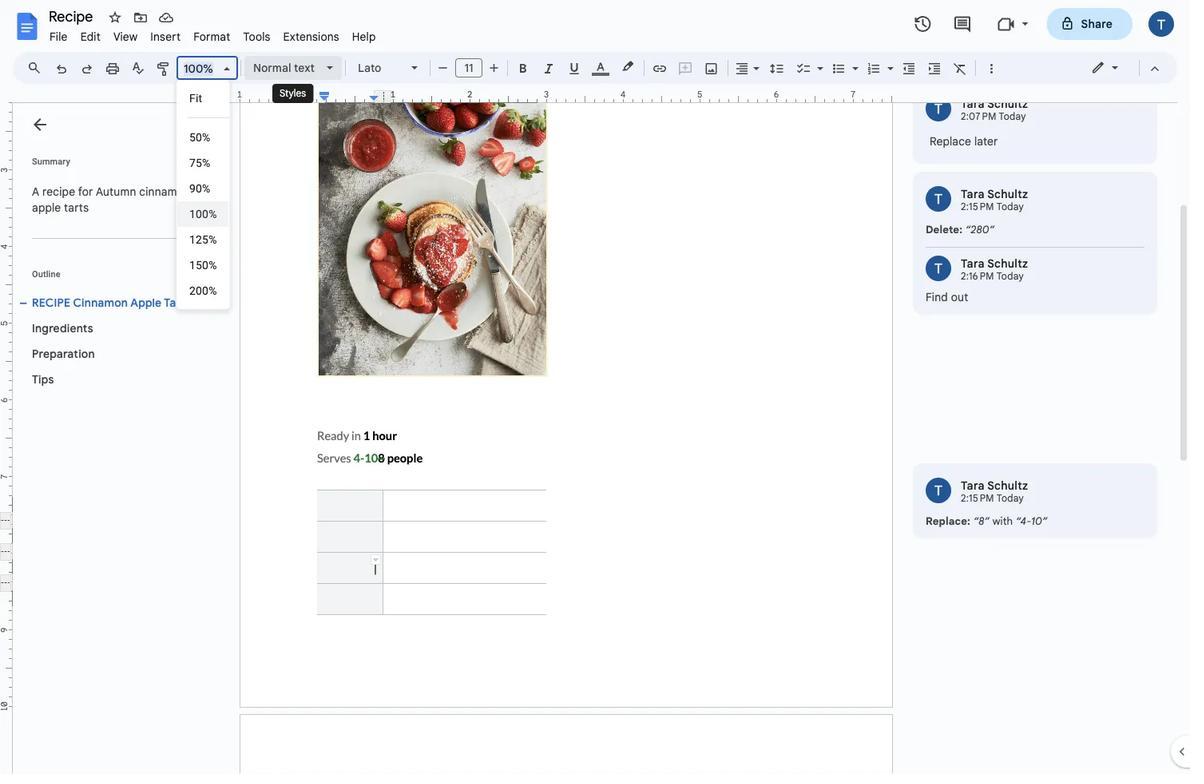 Task type: describe. For each thing, give the bounding box(es) containing it.
format menu item
[[187, 27, 237, 46]]

autumn
[[96, 185, 136, 199]]

2 tara schultz image from the top
[[926, 186, 952, 212]]

insert
[[150, 30, 181, 44]]

2:16 pm
[[961, 271, 995, 283]]

replace:
[[926, 515, 971, 527]]

highlight color image
[[619, 57, 637, 76]]

replace later
[[930, 134, 999, 148]]

tara for fourth tara schultz "icon" from the top
[[961, 479, 985, 493]]

lato
[[358, 61, 382, 75]]

tara schultz 2:15 pm today for with
[[961, 479, 1029, 505]]

cinnamon
[[73, 296, 128, 310]]

Font size field
[[456, 58, 489, 78]]

50%
[[189, 131, 211, 144]]

application containing share
[[0, 0, 1191, 774]]

format
[[194, 30, 230, 44]]

mode and view toolbar
[[1080, 52, 1168, 84]]

apple
[[32, 201, 61, 215]]

more options... image
[[1121, 98, 1140, 117]]

125%
[[189, 233, 217, 246]]

tools
[[243, 30, 271, 44]]

extensions menu item
[[277, 27, 346, 46]]

apple
[[130, 296, 162, 310]]

edit
[[80, 30, 101, 44]]

recipe
[[32, 296, 71, 310]]

tara schultz 2:16 pm today
[[961, 257, 1029, 283]]

"8"
[[974, 515, 990, 527]]

numbered list menu image
[[884, 58, 894, 63]]

today for 4th tara schultz "icon" from the bottom
[[999, 111, 1027, 123]]

extensions
[[283, 30, 339, 44]]

replace: "8" with "4-10"
[[926, 515, 1048, 527]]

find out
[[926, 290, 969, 304]]

menu bar banner
[[0, 0, 1191, 774]]

today for fourth tara schultz "icon" from the top
[[997, 493, 1025, 505]]

fit
[[189, 92, 202, 105]]

styles list. normal text selected. option
[[253, 57, 317, 79]]

recipe cinnamon apple tarts
[[32, 296, 191, 310]]

"4-
[[1016, 515, 1032, 527]]

tarts
[[64, 201, 89, 215]]

today for third tara schultz "icon" from the bottom
[[997, 201, 1025, 213]]

main toolbar
[[47, 0, 1005, 620]]

schultz for 4th tara schultz "icon" from the bottom
[[988, 97, 1029, 111]]

insert menu item
[[144, 27, 187, 46]]

line & paragraph spacing image
[[768, 57, 787, 79]]

insert image image
[[703, 57, 721, 79]]

file
[[50, 30, 68, 44]]

2:15 pm for "280"
[[961, 201, 995, 213]]

a recipe for autumn cinnamon apple tarts
[[32, 185, 193, 215]]

text color image
[[592, 57, 610, 76]]

3 tara schultz image from the top
[[926, 256, 952, 281]]

ingredients
[[32, 321, 93, 335]]

Font size text field
[[456, 58, 482, 78]]

normal
[[253, 61, 291, 75]]

normal text
[[253, 61, 315, 75]]

for
[[78, 185, 93, 199]]

view menu item
[[107, 27, 144, 46]]

"280"
[[966, 223, 995, 236]]

200%
[[189, 284, 217, 297]]

summary element
[[24, 176, 224, 224]]



Task type: locate. For each thing, give the bounding box(es) containing it.
tara for 4th tara schultz "icon" from the bottom
[[961, 97, 985, 111]]

today inside tara schultz 2:07 pm today
[[999, 111, 1027, 123]]

summary heading
[[32, 155, 70, 168]]

tara inside tara schultz 2:16 pm today
[[961, 257, 985, 271]]

later
[[975, 134, 999, 148]]

4 schultz from the top
[[988, 479, 1029, 493]]

tara
[[961, 97, 985, 111], [961, 187, 985, 201], [961, 257, 985, 271], [961, 479, 985, 493]]

0 vertical spatial 2:15 pm
[[961, 201, 995, 213]]

1 2:15 pm from the top
[[961, 201, 995, 213]]

today right 2:07 pm in the top right of the page
[[999, 111, 1027, 123]]

a
[[32, 185, 39, 199]]

schultz
[[988, 97, 1029, 111], [988, 187, 1029, 201], [988, 257, 1029, 271], [988, 479, 1029, 493]]

text
[[294, 61, 315, 75]]

2 tara schultz 2:15 pm today from the top
[[961, 479, 1029, 505]]

menu bar containing file
[[43, 21, 383, 47]]

None field
[[177, 56, 238, 81]]

none field inside main "toolbar"
[[177, 56, 238, 81]]

4 tara schultz image from the top
[[926, 478, 952, 503]]

tara schultz image up replace
[[926, 96, 952, 121]]

90%
[[189, 182, 211, 195]]

today up tara schultz 2:16 pm today
[[997, 201, 1025, 213]]

1 tara schultz image from the top
[[926, 96, 952, 121]]

outline heading
[[13, 268, 230, 290]]

10"
[[1032, 515, 1048, 527]]

1
[[237, 89, 242, 100]]

Menus field
[[20, 57, 55, 79]]

1 tara from the top
[[961, 97, 985, 111]]

0 vertical spatial tara schultz 2:15 pm today
[[961, 187, 1029, 213]]

Star checkbox
[[104, 6, 126, 29]]

tara schultz 2:07 pm today
[[961, 97, 1029, 123]]

tara for third tara schultz "icon" from the bottom
[[961, 187, 985, 201]]

tarts
[[164, 296, 191, 310]]

Rename text field
[[43, 6, 102, 26]]

tara schultz image up the find
[[926, 256, 952, 281]]

tara schultz 2:15 pm today up "280"
[[961, 187, 1029, 213]]

replace
[[930, 134, 972, 148]]

tara schultz image up delete:
[[926, 186, 952, 212]]

delete: "280"
[[926, 223, 995, 236]]

recipe
[[42, 185, 75, 199]]

today for third tara schultz "icon" from the top of the page
[[997, 271, 1024, 283]]

tara schultz image
[[926, 96, 952, 121], [926, 186, 952, 212], [926, 256, 952, 281], [926, 478, 952, 503]]

2:15 pm
[[961, 201, 995, 213], [961, 493, 995, 505]]

share button
[[1047, 8, 1133, 40]]

today right 2:16 pm
[[997, 271, 1024, 283]]

100%
[[189, 207, 217, 221]]

tara schultz 2:15 pm today
[[961, 187, 1029, 213], [961, 479, 1029, 505]]

today
[[999, 111, 1027, 123], [997, 201, 1025, 213], [997, 271, 1024, 283], [997, 493, 1025, 505]]

today inside tara schultz 2:16 pm today
[[997, 271, 1024, 283]]

tara inside tara schultz 2:07 pm today
[[961, 97, 985, 111]]

share
[[1082, 17, 1113, 31]]

tips
[[32, 372, 54, 386]]

view
[[113, 30, 138, 44]]

document outline element
[[13, 103, 230, 774]]

font list. lato selected. option
[[358, 57, 402, 79]]

3 tara from the top
[[961, 257, 985, 271]]

find
[[926, 290, 949, 304]]

schultz up "280"
[[988, 187, 1029, 201]]

delete:
[[926, 223, 963, 236]]

tara schultz 2:15 pm today up replace: "8" with "4-10"
[[961, 479, 1029, 505]]

file menu item
[[43, 27, 74, 46]]

4 tara from the top
[[961, 479, 985, 493]]

outline
[[32, 269, 61, 279]]

3 schultz from the top
[[988, 257, 1029, 271]]

help
[[352, 30, 376, 44]]

list box
[[177, 80, 230, 309]]

preparation
[[32, 347, 95, 361]]

schultz up later
[[988, 97, 1029, 111]]

menu bar
[[43, 21, 383, 47]]

tara for third tara schultz "icon" from the top of the page
[[961, 257, 985, 271]]

schultz up with
[[988, 479, 1029, 493]]

edit menu item
[[74, 27, 107, 46]]

Zoom text field
[[180, 58, 218, 80]]

150%
[[189, 259, 217, 272]]

application
[[0, 0, 1191, 774]]

schultz down "280"
[[988, 257, 1029, 271]]

2 2:15 pm from the top
[[961, 493, 995, 505]]

click to select borders image
[[371, 555, 381, 565]]

tara schultz image up replace: on the right bottom of the page
[[926, 478, 952, 503]]

schultz for third tara schultz "icon" from the top of the page
[[988, 257, 1029, 271]]

cinnamon
[[139, 185, 190, 199]]

2:07 pm
[[961, 111, 997, 123]]

out
[[952, 290, 969, 304]]

help menu item
[[346, 27, 383, 46]]

2 schultz from the top
[[988, 187, 1029, 201]]

schultz for third tara schultz "icon" from the bottom
[[988, 187, 1029, 201]]

tara up "280"
[[961, 187, 985, 201]]

tara up 'replace later'
[[961, 97, 985, 111]]

1 vertical spatial tara schultz 2:15 pm today
[[961, 479, 1029, 505]]

2:15 pm up "8"
[[961, 493, 995, 505]]

2:15 pm up "280"
[[961, 201, 995, 213]]

1 tara schultz 2:15 pm today from the top
[[961, 187, 1029, 213]]

with
[[993, 515, 1014, 527]]

1 schultz from the top
[[988, 97, 1029, 111]]

menu bar inside menu bar banner
[[43, 21, 383, 47]]

schultz for fourth tara schultz "icon" from the top
[[988, 479, 1029, 493]]

1 vertical spatial 2:15 pm
[[961, 493, 995, 505]]

2:15 pm for "8"
[[961, 493, 995, 505]]

2 tara from the top
[[961, 187, 985, 201]]

tools menu item
[[237, 27, 277, 46]]

tara down "280"
[[961, 257, 985, 271]]

summary
[[32, 156, 70, 166]]

today up with
[[997, 493, 1025, 505]]

list box inside application
[[177, 80, 230, 309]]

schultz inside tara schultz 2:16 pm today
[[988, 257, 1029, 271]]

schultz inside tara schultz 2:07 pm today
[[988, 97, 1029, 111]]

tara schultz 2:15 pm today for delete: "280"
[[961, 187, 1029, 213]]

list box containing fit
[[177, 80, 230, 309]]

styles
[[280, 88, 306, 99]]

75%
[[189, 156, 211, 169]]

tara up "8"
[[961, 479, 985, 493]]



Task type: vqa. For each thing, say whether or not it's contained in the screenshot.
Letter Element
no



